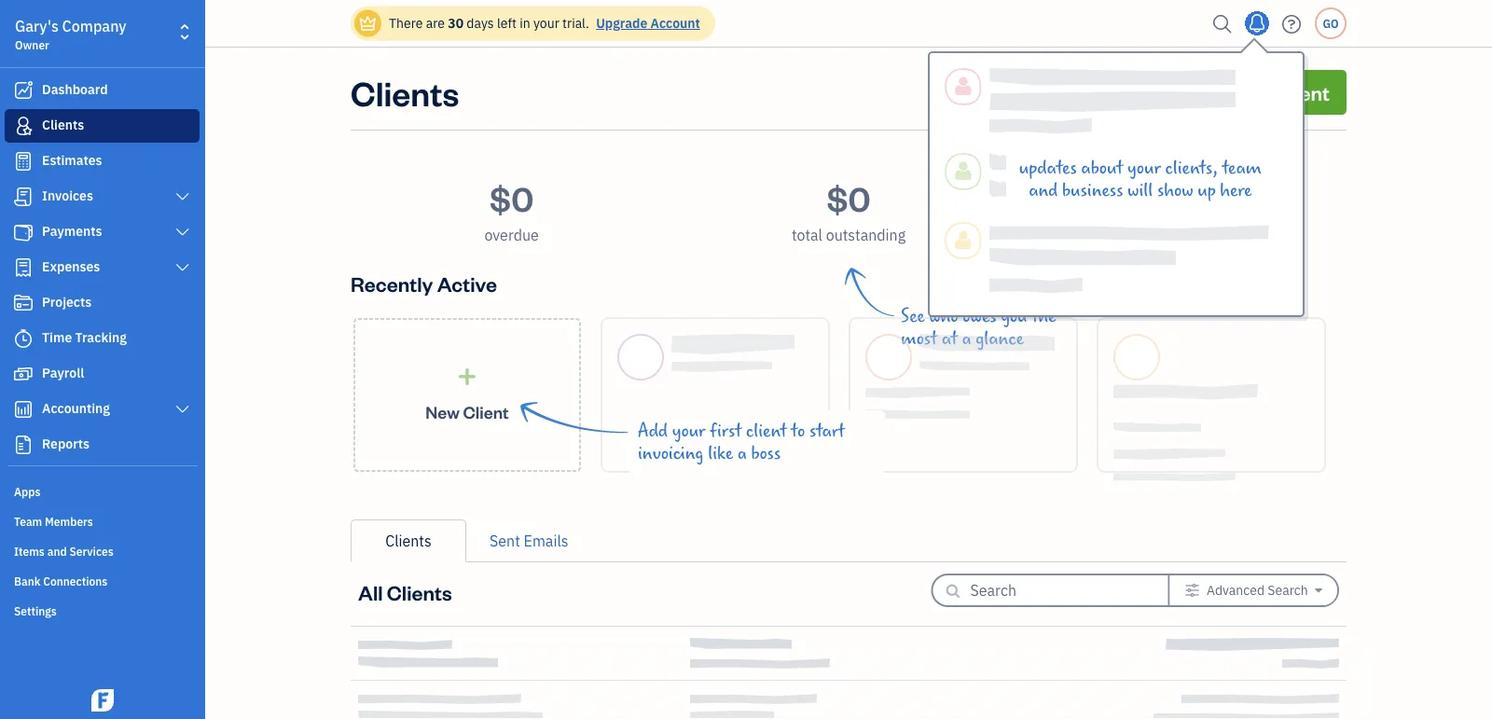 Task type: locate. For each thing, give the bounding box(es) containing it.
settings
[[14, 603, 57, 618]]

1 horizontal spatial new client link
[[1213, 70, 1347, 115]]

2 chevron large down image from the top
[[174, 260, 191, 275]]

clients link up all clients
[[351, 519, 466, 562]]

time tracking link
[[5, 322, 200, 355]]

your left trial.
[[533, 14, 559, 32]]

new down plus image at the left bottom of the page
[[426, 401, 460, 423]]

advanced search
[[1207, 582, 1308, 599]]

active
[[437, 270, 497, 297]]

2 horizontal spatial $0
[[1164, 175, 1208, 220]]

sent emails link
[[466, 519, 592, 562]]

owes
[[963, 306, 997, 326]]

items and services
[[14, 544, 114, 559]]

0 vertical spatial a
[[962, 328, 971, 349]]

recently active
[[351, 270, 497, 297]]

see
[[901, 306, 925, 326]]

1 $0 from the left
[[490, 175, 534, 220]]

settings image
[[1185, 583, 1200, 598]]

payroll
[[42, 364, 84, 381]]

0 horizontal spatial in
[[520, 14, 530, 32]]

updates about your clients, team and business will show up here
[[1019, 158, 1262, 201]]

client down plus image at the left bottom of the page
[[463, 401, 509, 423]]

1 vertical spatial your
[[1128, 158, 1161, 179]]

1 chevron large down image from the top
[[174, 189, 191, 204]]

$0 up outstanding
[[827, 175, 871, 220]]

chevron large down image up chevron large down image
[[174, 189, 191, 204]]

notifications image
[[1242, 5, 1272, 42]]

0 vertical spatial new client
[[1230, 79, 1330, 105]]

payments
[[42, 222, 102, 240]]

$0 inside $0 total outstanding
[[827, 175, 871, 220]]

who
[[929, 306, 958, 326]]

1 horizontal spatial new
[[1230, 79, 1271, 105]]

a
[[962, 328, 971, 349], [738, 443, 747, 464]]

time tracking
[[42, 329, 127, 346]]

show
[[1157, 180, 1193, 201]]

1 vertical spatial new client link
[[353, 318, 581, 472]]

1 vertical spatial clients link
[[351, 519, 466, 562]]

2 horizontal spatial your
[[1128, 158, 1161, 179]]

1 vertical spatial and
[[47, 544, 67, 559]]

in left draft
[[1162, 225, 1174, 245]]

new down "notifications" image
[[1230, 79, 1271, 105]]

3 $0 from the left
[[1164, 175, 1208, 220]]

timer image
[[12, 329, 35, 348]]

$0 up draft
[[1164, 175, 1208, 220]]

1 vertical spatial chevron large down image
[[174, 260, 191, 275]]

1 vertical spatial a
[[738, 443, 747, 464]]

clients down there
[[351, 70, 459, 114]]

gary's
[[15, 16, 59, 36]]

estimate image
[[12, 152, 35, 171]]

a right like
[[738, 443, 747, 464]]

client down the "go to help" icon
[[1275, 79, 1330, 105]]

bank connections link
[[5, 566, 200, 594]]

2 vertical spatial your
[[672, 421, 706, 441]]

projects
[[42, 293, 92, 311]]

accounting
[[42, 400, 110, 417]]

chevron large down image down payroll link
[[174, 402, 191, 417]]

a right at at the right top of the page
[[962, 328, 971, 349]]

1 horizontal spatial client
[[1275, 79, 1330, 105]]

and down updates
[[1029, 180, 1058, 201]]

0 vertical spatial clients link
[[5, 109, 200, 143]]

1 horizontal spatial and
[[1029, 180, 1058, 201]]

and right items
[[47, 544, 67, 559]]

chart image
[[12, 400, 35, 419]]

in
[[520, 14, 530, 32], [1162, 225, 1174, 245]]

0 horizontal spatial a
[[738, 443, 747, 464]]

boss
[[751, 443, 781, 464]]

1 horizontal spatial in
[[1162, 225, 1174, 245]]

in right left
[[520, 14, 530, 32]]

chevron large down image for accounting
[[174, 402, 191, 417]]

settings link
[[5, 596, 200, 624]]

0 vertical spatial and
[[1029, 180, 1058, 201]]

expenses
[[42, 258, 100, 275]]

your
[[533, 14, 559, 32], [1128, 158, 1161, 179], [672, 421, 706, 441]]

1 vertical spatial new
[[426, 401, 460, 423]]

your inside updates about your clients, team and business will show up here
[[1128, 158, 1161, 179]]

company
[[62, 16, 126, 36]]

overdue
[[485, 225, 539, 245]]

there
[[389, 14, 423, 32]]

new client down the "go to help" icon
[[1230, 79, 1330, 105]]

clients link up estimates link
[[5, 109, 200, 143]]

0 vertical spatial new
[[1230, 79, 1271, 105]]

new client link
[[1213, 70, 1347, 115], [353, 318, 581, 472]]

client
[[1275, 79, 1330, 105], [463, 401, 509, 423]]

and
[[1029, 180, 1058, 201], [47, 544, 67, 559]]

1 horizontal spatial a
[[962, 328, 971, 349]]

clients up "estimates"
[[42, 116, 84, 133]]

team members link
[[5, 506, 200, 534]]

clients
[[351, 70, 459, 114], [42, 116, 84, 133], [385, 531, 432, 551], [387, 579, 452, 605]]

draft
[[1178, 225, 1210, 245]]

new client down plus image at the left bottom of the page
[[426, 401, 509, 423]]

your up invoicing
[[672, 421, 706, 441]]

chevron large down image for invoices
[[174, 189, 191, 204]]

apps
[[14, 484, 41, 499]]

and inside main "element"
[[47, 544, 67, 559]]

1 vertical spatial client
[[463, 401, 509, 423]]

about
[[1081, 158, 1123, 179]]

invoices
[[42, 187, 93, 204]]

0 horizontal spatial client
[[463, 401, 509, 423]]

$0 up overdue
[[490, 175, 534, 220]]

client image
[[12, 117, 35, 135]]

freshbooks image
[[88, 689, 118, 712]]

upgrade account link
[[592, 14, 700, 32]]

0 horizontal spatial new client link
[[353, 318, 581, 472]]

$0 inside $0 in draft
[[1164, 175, 1208, 220]]

clients link
[[5, 109, 200, 143], [351, 519, 466, 562]]

0 horizontal spatial $0
[[490, 175, 534, 220]]

1 horizontal spatial $0
[[827, 175, 871, 220]]

chevron large down image down chevron large down image
[[174, 260, 191, 275]]

your up will
[[1128, 158, 1161, 179]]

plus image
[[457, 367, 478, 386]]

expense image
[[12, 258, 35, 277]]

team
[[14, 514, 42, 529]]

owner
[[15, 37, 49, 52]]

1 horizontal spatial your
[[672, 421, 706, 441]]

0 horizontal spatial and
[[47, 544, 67, 559]]

$0
[[490, 175, 534, 220], [827, 175, 871, 220], [1164, 175, 1208, 220]]

2 $0 from the left
[[827, 175, 871, 220]]

search image
[[1208, 10, 1238, 38]]

here
[[1220, 180, 1252, 201]]

trial.
[[562, 14, 589, 32]]

apps link
[[5, 477, 200, 505]]

1 vertical spatial new client
[[426, 401, 509, 423]]

0 horizontal spatial your
[[533, 14, 559, 32]]

main element
[[0, 0, 252, 719]]

at
[[942, 328, 958, 349]]

invoicing
[[638, 443, 704, 464]]

0 horizontal spatial new client
[[426, 401, 509, 423]]

0 vertical spatial chevron large down image
[[174, 189, 191, 204]]

new
[[1230, 79, 1271, 105], [426, 401, 460, 423]]

3 chevron large down image from the top
[[174, 402, 191, 417]]

emails
[[524, 531, 568, 551]]

dashboard link
[[5, 74, 200, 107]]

0 vertical spatial client
[[1275, 79, 1330, 105]]

1 vertical spatial in
[[1162, 225, 1174, 245]]

1 horizontal spatial new client
[[1230, 79, 1330, 105]]

chevron large down image
[[174, 189, 191, 204], [174, 260, 191, 275], [174, 402, 191, 417]]

2 vertical spatial chevron large down image
[[174, 402, 191, 417]]

0 horizontal spatial clients link
[[5, 109, 200, 143]]

1 horizontal spatial clients link
[[351, 519, 466, 562]]

$0 inside $0 overdue
[[490, 175, 534, 220]]

left
[[497, 14, 517, 32]]



Task type: vqa. For each thing, say whether or not it's contained in the screenshot.
bottommost chevron large down icon
no



Task type: describe. For each thing, give the bounding box(es) containing it.
you
[[1001, 306, 1027, 326]]

clients,
[[1165, 158, 1218, 179]]

to
[[791, 421, 805, 441]]

all clients
[[358, 579, 452, 605]]

30
[[448, 14, 464, 32]]

caretdown image
[[1315, 583, 1322, 598]]

project image
[[12, 294, 35, 312]]

items and services link
[[5, 536, 200, 564]]

glance
[[976, 328, 1024, 349]]

a inside see who owes you the most at a glance
[[962, 328, 971, 349]]

$0 total outstanding
[[792, 175, 906, 245]]

chevron large down image for expenses
[[174, 260, 191, 275]]

advanced
[[1207, 582, 1265, 599]]

0 horizontal spatial new
[[426, 401, 460, 423]]

like
[[708, 443, 733, 464]]

clients up all clients
[[385, 531, 432, 551]]

dashboard image
[[12, 81, 35, 100]]

$0 overdue
[[485, 175, 539, 245]]

most
[[901, 328, 937, 349]]

total
[[792, 225, 823, 245]]

go to help image
[[1277, 10, 1307, 38]]

crown image
[[358, 14, 378, 33]]

invoices link
[[5, 180, 200, 214]]

all
[[358, 579, 383, 605]]

chevron large down image
[[174, 225, 191, 240]]

$0 for $0 overdue
[[490, 175, 534, 220]]

outstanding
[[826, 225, 906, 245]]

payments link
[[5, 215, 200, 249]]

recently
[[351, 270, 433, 297]]

team
[[1222, 158, 1262, 179]]

reports link
[[5, 428, 200, 462]]

payment image
[[12, 223, 35, 242]]

report image
[[12, 436, 35, 454]]

0 vertical spatial your
[[533, 14, 559, 32]]

add your first client to start invoicing like a boss
[[638, 421, 845, 464]]

are
[[426, 14, 445, 32]]

add
[[638, 421, 668, 441]]

$0 in draft
[[1162, 175, 1210, 245]]

sent emails
[[490, 531, 568, 551]]

there are 30 days left in your trial. upgrade account
[[389, 14, 700, 32]]

projects link
[[5, 286, 200, 320]]

go button
[[1315, 7, 1347, 39]]

accounting link
[[5, 393, 200, 426]]

days
[[467, 14, 494, 32]]

bank
[[14, 574, 41, 588]]

bank connections
[[14, 574, 108, 588]]

estimates link
[[5, 145, 200, 178]]

time
[[42, 329, 72, 346]]

expenses link
[[5, 251, 200, 284]]

items
[[14, 544, 45, 559]]

dashboard
[[42, 81, 108, 98]]

client
[[746, 421, 787, 441]]

sent
[[490, 531, 520, 551]]

updates
[[1019, 158, 1077, 179]]

services
[[69, 544, 114, 559]]

in inside $0 in draft
[[1162, 225, 1174, 245]]

search
[[1268, 582, 1308, 599]]

connections
[[43, 574, 108, 588]]

$0 for $0 total outstanding
[[827, 175, 871, 220]]

Search text field
[[970, 575, 1138, 605]]

go
[[1323, 16, 1339, 31]]

0 vertical spatial new client link
[[1213, 70, 1347, 115]]

upgrade
[[596, 14, 647, 32]]

members
[[45, 514, 93, 529]]

your inside add your first client to start invoicing like a boss
[[672, 421, 706, 441]]

$0 for $0 in draft
[[1164, 175, 1208, 220]]

account
[[651, 14, 700, 32]]

gary's company owner
[[15, 16, 126, 52]]

estimates
[[42, 152, 102, 169]]

up
[[1198, 180, 1216, 201]]

business
[[1062, 180, 1123, 201]]

money image
[[12, 365, 35, 383]]

clients right all
[[387, 579, 452, 605]]

payroll link
[[5, 357, 200, 391]]

the
[[1032, 306, 1056, 326]]

a inside add your first client to start invoicing like a boss
[[738, 443, 747, 464]]

will
[[1128, 180, 1153, 201]]

team members
[[14, 514, 93, 529]]

see who owes you the most at a glance
[[901, 306, 1056, 349]]

start
[[809, 421, 845, 441]]

reports
[[42, 435, 89, 452]]

0 vertical spatial in
[[520, 14, 530, 32]]

tracking
[[75, 329, 127, 346]]

invoice image
[[12, 187, 35, 206]]

clients inside main "element"
[[42, 116, 84, 133]]

advanced search button
[[1170, 575, 1337, 605]]

and inside updates about your clients, team and business will show up here
[[1029, 180, 1058, 201]]



